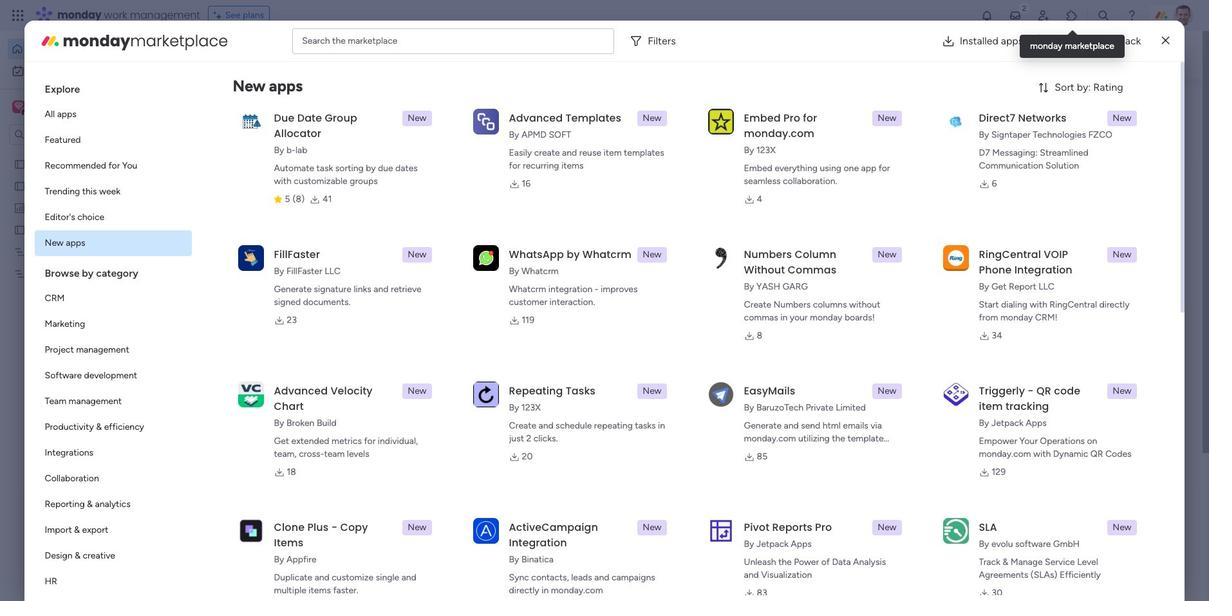 Task type: vqa. For each thing, say whether or not it's contained in the screenshot.
v2 seen icon associated with v2 like icon
no



Task type: describe. For each thing, give the bounding box(es) containing it.
workspace selection element
[[12, 99, 108, 116]]

2 workspace image from the left
[[14, 100, 23, 114]]

1 heading from the top
[[35, 72, 192, 102]]

quick search results list box
[[238, 120, 928, 449]]

1 vertical spatial terry turtle image
[[268, 530, 294, 555]]

v2 user feedback image
[[969, 48, 979, 62]]

public dashboard image
[[709, 235, 723, 249]]

help center element
[[959, 531, 1152, 583]]

public dashboard image
[[14, 202, 26, 214]]

1 horizontal spatial monday marketplace image
[[1066, 9, 1079, 22]]

invite members image
[[1038, 9, 1051, 22]]

2 component image from the left
[[481, 255, 493, 267]]

public board image
[[254, 235, 268, 249]]

add to favorites image
[[665, 235, 678, 248]]

select product image
[[12, 9, 24, 22]]

update feed image
[[1009, 9, 1022, 22]]

see plans image
[[214, 8, 225, 23]]

help image
[[1126, 9, 1139, 22]]

1 vertical spatial monday marketplace image
[[40, 31, 60, 51]]

1 horizontal spatial dapulse x slim image
[[1162, 33, 1170, 49]]

terry turtle image
[[268, 577, 294, 602]]



Task type: locate. For each thing, give the bounding box(es) containing it.
app logo image
[[238, 109, 264, 134], [473, 109, 499, 134], [708, 109, 734, 134], [943, 109, 969, 134], [238, 245, 264, 271], [473, 245, 499, 271], [708, 245, 734, 271], [943, 245, 969, 271], [238, 382, 264, 408], [473, 382, 499, 408], [708, 382, 734, 408], [943, 382, 969, 408], [238, 518, 264, 544], [473, 518, 499, 544], [708, 518, 734, 544], [943, 518, 969, 544]]

1 circle o image from the top
[[978, 154, 986, 163]]

list box
[[35, 72, 192, 602], [0, 150, 164, 458]]

public board image
[[14, 158, 26, 170], [14, 180, 26, 192], [14, 224, 26, 236], [481, 235, 495, 249], [254, 393, 268, 407]]

terry turtle image right help image
[[1174, 5, 1194, 26]]

check circle image
[[978, 121, 986, 131]]

1 vertical spatial dapulse x slim image
[[1132, 93, 1148, 109]]

option
[[8, 39, 157, 59], [8, 61, 157, 81], [35, 102, 192, 128], [35, 128, 192, 153], [0, 152, 164, 155], [35, 153, 192, 179], [35, 179, 192, 205], [35, 205, 192, 231], [35, 231, 192, 256], [35, 286, 192, 312], [35, 312, 192, 338], [35, 338, 192, 363], [35, 363, 192, 389], [35, 389, 192, 415], [35, 415, 192, 441], [35, 441, 192, 466], [35, 466, 192, 492], [35, 492, 192, 518], [35, 518, 192, 544], [35, 544, 192, 569], [35, 569, 192, 595]]

dapulse x slim image
[[1162, 33, 1170, 49], [1132, 93, 1148, 109]]

2 image
[[1019, 1, 1031, 15]]

add to favorites image
[[892, 235, 905, 248]]

circle o image
[[978, 170, 986, 180]]

component image
[[254, 255, 265, 267], [481, 255, 493, 267]]

v2 bolt switch image
[[1069, 48, 1077, 62]]

0 horizontal spatial terry turtle image
[[268, 530, 294, 555]]

workspace image
[[12, 100, 25, 114], [14, 100, 23, 114]]

0 horizontal spatial component image
[[254, 255, 265, 267]]

check circle image
[[978, 137, 986, 147]]

terry turtle image
[[1174, 5, 1194, 26], [268, 530, 294, 555]]

heading
[[35, 72, 192, 102], [35, 256, 192, 286]]

1 workspace image from the left
[[12, 100, 25, 114]]

close recently visited image
[[238, 105, 253, 120]]

circle o image down circle o icon at the top of page
[[978, 187, 986, 196]]

1 component image from the left
[[254, 255, 265, 267]]

circle o image
[[978, 154, 986, 163], [978, 187, 986, 196]]

1 horizontal spatial component image
[[481, 255, 493, 267]]

0 horizontal spatial monday marketplace image
[[40, 31, 60, 51]]

circle o image up circle o icon at the top of page
[[978, 154, 986, 163]]

terry turtle image up terry turtle image in the bottom of the page
[[268, 530, 294, 555]]

component image
[[709, 255, 720, 267]]

0 vertical spatial terry turtle image
[[1174, 5, 1194, 26]]

0 vertical spatial circle o image
[[978, 154, 986, 163]]

0 vertical spatial heading
[[35, 72, 192, 102]]

notifications image
[[981, 9, 994, 22]]

0 vertical spatial monday marketplace image
[[1066, 9, 1079, 22]]

2 heading from the top
[[35, 256, 192, 286]]

monday marketplace image
[[1066, 9, 1079, 22], [40, 31, 60, 51]]

1 horizontal spatial terry turtle image
[[1174, 5, 1194, 26]]

0 vertical spatial dapulse x slim image
[[1162, 33, 1170, 49]]

Search in workspace field
[[27, 127, 108, 142]]

2 circle o image from the top
[[978, 187, 986, 196]]

0 horizontal spatial dapulse x slim image
[[1132, 93, 1148, 109]]

1 vertical spatial circle o image
[[978, 187, 986, 196]]

templates image image
[[970, 259, 1140, 348]]

search everything image
[[1098, 9, 1111, 22]]

1 vertical spatial heading
[[35, 256, 192, 286]]



